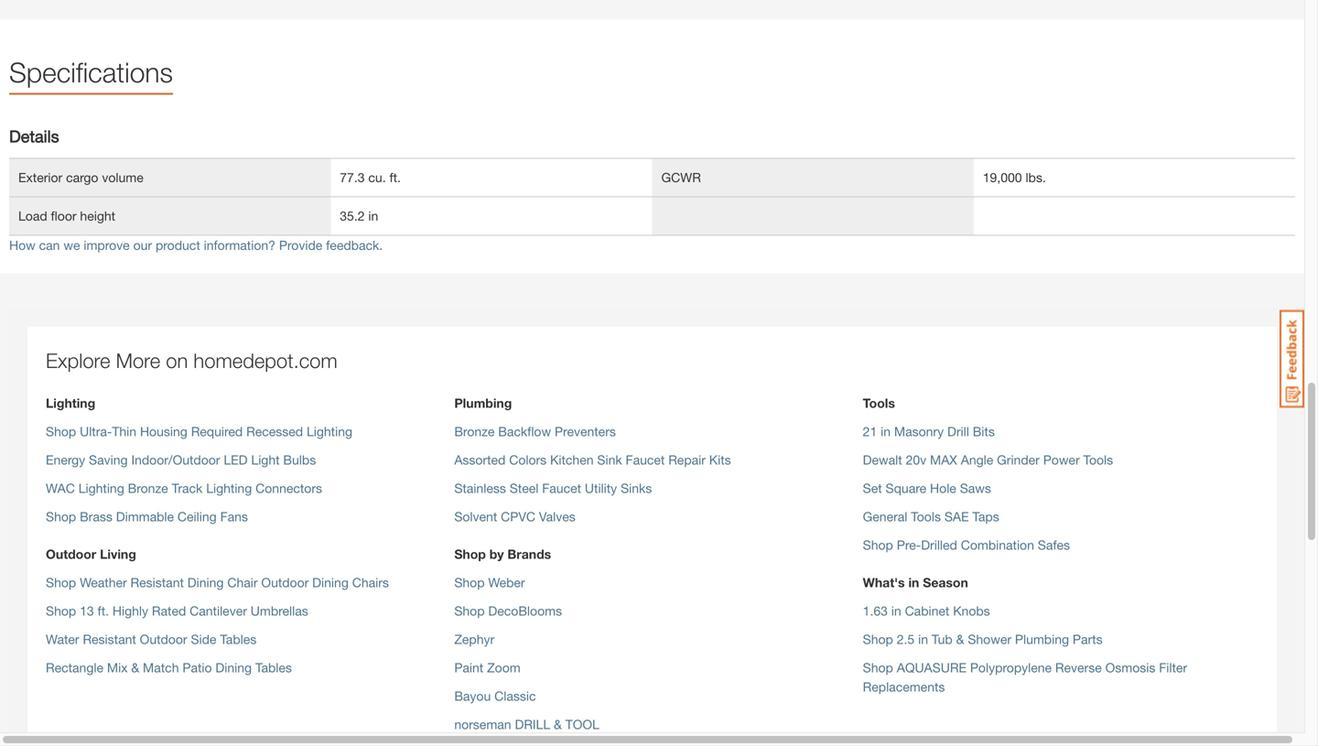 Task type: vqa. For each thing, say whether or not it's contained in the screenshot.
Service
no



Task type: locate. For each thing, give the bounding box(es) containing it.
shop inside shop aquasure polypropylene reverse osmosis filter replacements
[[863, 660, 893, 675]]

0 horizontal spatial bronze
[[128, 481, 168, 496]]

2 vertical spatial outdoor
[[140, 632, 187, 647]]

0 vertical spatial ft.
[[390, 170, 401, 185]]

norseman
[[454, 717, 511, 732]]

filter
[[1159, 660, 1188, 675]]

0 vertical spatial faucet
[[626, 452, 665, 467]]

shop decoblooms link
[[454, 603, 562, 618]]

2 horizontal spatial tools
[[1084, 452, 1113, 467]]

what's in season
[[863, 575, 968, 590]]

lighting up bulbs at bottom
[[307, 424, 352, 439]]

1 horizontal spatial outdoor
[[140, 632, 187, 647]]

shop pre-drilled combination safes link
[[863, 537, 1070, 552]]

product
[[156, 237, 200, 253]]

shop for shop ultra-thin housing required recessed lighting
[[46, 424, 76, 439]]

kits
[[709, 452, 731, 467]]

stainless steel faucet utility sinks
[[454, 481, 652, 496]]

on
[[166, 348, 188, 372]]

shop down wac
[[46, 509, 76, 524]]

shop left 2.5
[[863, 632, 893, 647]]

bronze up assorted
[[454, 424, 495, 439]]

lbs.
[[1026, 170, 1046, 185]]

shop 13 ft. highly rated cantilever umbrellas
[[46, 603, 308, 618]]

in right 2.5
[[918, 632, 928, 647]]

faucet up valves
[[542, 481, 581, 496]]

21 in masonry drill bits
[[863, 424, 995, 439]]

in for 1.63
[[892, 603, 902, 618]]

shop ultra-thin housing required recessed lighting link
[[46, 424, 352, 439]]

shop up replacements
[[863, 660, 893, 675]]

resistant up rated
[[131, 575, 184, 590]]

1 vertical spatial resistant
[[83, 632, 136, 647]]

faucet up sinks
[[626, 452, 665, 467]]

shop weber
[[454, 575, 525, 590]]

cpvc
[[501, 509, 536, 524]]

0 horizontal spatial faucet
[[542, 481, 581, 496]]

0 vertical spatial bronze
[[454, 424, 495, 439]]

2 horizontal spatial outdoor
[[261, 575, 309, 590]]

paint
[[454, 660, 484, 675]]

77.3
[[340, 170, 365, 185]]

faucet
[[626, 452, 665, 467], [542, 481, 581, 496]]

0 vertical spatial tables
[[220, 632, 257, 647]]

shop up energy
[[46, 424, 76, 439]]

tables down umbrellas
[[255, 660, 292, 675]]

shop down the outdoor living
[[46, 575, 76, 590]]

outdoor up umbrellas
[[261, 575, 309, 590]]

shop weather resistant dining chair outdoor dining chairs link
[[46, 575, 389, 590]]

knobs
[[953, 603, 990, 618]]

1 vertical spatial tools
[[1084, 452, 1113, 467]]

stainless steel faucet utility sinks link
[[454, 481, 652, 496]]

feedback link image
[[1280, 309, 1305, 408]]

we
[[63, 237, 80, 253]]

tables
[[220, 632, 257, 647], [255, 660, 292, 675]]

height
[[80, 208, 115, 223]]

lighting
[[46, 395, 95, 410], [307, 424, 352, 439], [78, 481, 124, 496], [206, 481, 252, 496]]

lighting up ultra-
[[46, 395, 95, 410]]

our
[[133, 237, 152, 253]]

in right '21'
[[881, 424, 891, 439]]

steel
[[510, 481, 539, 496]]

0 horizontal spatial plumbing
[[454, 395, 512, 410]]

dining right patio
[[216, 660, 252, 675]]

plumbing up backflow
[[454, 395, 512, 410]]

1 horizontal spatial tools
[[911, 509, 941, 524]]

2 vertical spatial tools
[[911, 509, 941, 524]]

reverse
[[1056, 660, 1102, 675]]

1 vertical spatial plumbing
[[1015, 632, 1069, 647]]

0 horizontal spatial tools
[[863, 395, 895, 410]]

set
[[863, 481, 882, 496]]

energy saving indoor/outdoor led light bulbs link
[[46, 452, 316, 467]]

shop down general
[[863, 537, 893, 552]]

angle
[[961, 452, 994, 467]]

recessed
[[246, 424, 303, 439]]

1 vertical spatial outdoor
[[261, 575, 309, 590]]

shop for shop 2.5 in tub & shower plumbing parts
[[863, 632, 893, 647]]

outdoor up the weather
[[46, 546, 96, 562]]

0 horizontal spatial ft.
[[98, 603, 109, 618]]

parts
[[1073, 632, 1103, 647]]

kitchen
[[550, 452, 594, 467]]

season
[[923, 575, 968, 590]]

drilled
[[921, 537, 957, 552]]

exterior
[[18, 170, 62, 185]]

0 horizontal spatial &
[[131, 660, 139, 675]]

35.2
[[340, 208, 365, 223]]

ft. right "13"
[[98, 603, 109, 618]]

shop 2.5 in tub & shower plumbing parts
[[863, 632, 1103, 647]]

outdoor up "match"
[[140, 632, 187, 647]]

1.63 in cabinet knobs link
[[863, 603, 990, 618]]

shop for shop weather resistant dining chair outdoor dining chairs
[[46, 575, 76, 590]]

highly
[[113, 603, 148, 618]]

sae
[[945, 509, 969, 524]]

1.63 in cabinet knobs
[[863, 603, 990, 618]]

solvent cpvc valves
[[454, 509, 576, 524]]

zoom
[[487, 660, 521, 675]]

details
[[9, 126, 59, 146]]

1 horizontal spatial faucet
[[626, 452, 665, 467]]

in
[[368, 208, 378, 223], [881, 424, 891, 439], [909, 575, 920, 590], [892, 603, 902, 618], [918, 632, 928, 647]]

dewalt 20v max angle grinder power tools
[[863, 452, 1113, 467]]

in right 35.2
[[368, 208, 378, 223]]

in right 1.63
[[892, 603, 902, 618]]

& left tool
[[554, 717, 562, 732]]

shop for shop aquasure polypropylene reverse osmosis filter replacements
[[863, 660, 893, 675]]

& for norseman drill & tool
[[554, 717, 562, 732]]

2 horizontal spatial &
[[956, 632, 964, 647]]

shop for shop brass dimmable ceiling fans
[[46, 509, 76, 524]]

shop left weber
[[454, 575, 485, 590]]

1 vertical spatial &
[[131, 660, 139, 675]]

ft. right the 'cu.' at left
[[390, 170, 401, 185]]

tools up '21'
[[863, 395, 895, 410]]

bayou
[[454, 688, 491, 703]]

& right tub
[[956, 632, 964, 647]]

shop 13 ft. highly rated cantilever umbrellas link
[[46, 603, 308, 618]]

match
[[143, 660, 179, 675]]

solvent
[[454, 509, 497, 524]]

tools right power
[[1084, 452, 1113, 467]]

replacements
[[863, 679, 945, 694]]

0 vertical spatial tools
[[863, 395, 895, 410]]

cabinet
[[905, 603, 950, 618]]

bayou classic link
[[454, 688, 536, 703]]

& right mix
[[131, 660, 139, 675]]

resistant up mix
[[83, 632, 136, 647]]

1 horizontal spatial plumbing
[[1015, 632, 1069, 647]]

tools down the set square hole saws link
[[911, 509, 941, 524]]

rectangle mix & match patio dining tables link
[[46, 660, 292, 675]]

led
[[224, 452, 248, 467]]

plumbing up the shop aquasure polypropylene reverse osmosis filter replacements link
[[1015, 632, 1069, 647]]

0 vertical spatial outdoor
[[46, 546, 96, 562]]

0 vertical spatial resistant
[[131, 575, 184, 590]]

1 vertical spatial ft.
[[98, 603, 109, 618]]

35.2 in
[[340, 208, 378, 223]]

shop aquasure polypropylene reverse osmosis filter replacements link
[[863, 660, 1188, 694]]

thin
[[112, 424, 136, 439]]

1 horizontal spatial ft.
[[390, 170, 401, 185]]

in for 35.2
[[368, 208, 378, 223]]

ft.
[[390, 170, 401, 185], [98, 603, 109, 618]]

2.5
[[897, 632, 915, 647]]

in right what's
[[909, 575, 920, 590]]

chairs
[[352, 575, 389, 590]]

shop up zephyr
[[454, 603, 485, 618]]

tables right side
[[220, 632, 257, 647]]

gcwr
[[661, 170, 701, 185]]

exterior cargo volume
[[18, 170, 144, 185]]

bronze up shop brass dimmable ceiling fans
[[128, 481, 168, 496]]

bronze
[[454, 424, 495, 439], [128, 481, 168, 496]]

in for 21
[[881, 424, 891, 439]]

shop for shop pre-drilled combination safes
[[863, 537, 893, 552]]

shop for shop decoblooms
[[454, 603, 485, 618]]

fans
[[220, 509, 248, 524]]

power
[[1043, 452, 1080, 467]]

bronze backflow preventers link
[[454, 424, 616, 439]]

ft. for cu.
[[390, 170, 401, 185]]

0 horizontal spatial outdoor
[[46, 546, 96, 562]]

shop
[[46, 424, 76, 439], [46, 509, 76, 524], [863, 537, 893, 552], [454, 546, 486, 562], [46, 575, 76, 590], [454, 575, 485, 590], [46, 603, 76, 618], [454, 603, 485, 618], [863, 632, 893, 647], [863, 660, 893, 675]]

1 horizontal spatial &
[[554, 717, 562, 732]]

shop left by
[[454, 546, 486, 562]]

in for what's
[[909, 575, 920, 590]]

2 vertical spatial &
[[554, 717, 562, 732]]

shop left "13"
[[46, 603, 76, 618]]

weather
[[80, 575, 127, 590]]

feedback.
[[326, 237, 383, 253]]



Task type: describe. For each thing, give the bounding box(es) containing it.
weber
[[488, 575, 525, 590]]

1 vertical spatial tables
[[255, 660, 292, 675]]

lighting up fans
[[206, 481, 252, 496]]

1 horizontal spatial bronze
[[454, 424, 495, 439]]

osmosis
[[1106, 660, 1156, 675]]

1 vertical spatial bronze
[[128, 481, 168, 496]]

& for rectangle mix & match patio dining tables
[[131, 660, 139, 675]]

cu.
[[368, 170, 386, 185]]

dewalt
[[863, 452, 902, 467]]

set square hole saws link
[[863, 481, 991, 496]]

homedepot.com
[[194, 348, 338, 372]]

shop for shop by brands
[[454, 546, 486, 562]]

shop brass dimmable ceiling fans
[[46, 509, 248, 524]]

polypropylene
[[970, 660, 1052, 675]]

saws
[[960, 481, 991, 496]]

drill
[[515, 717, 550, 732]]

dewalt 20v max angle grinder power tools link
[[863, 452, 1113, 467]]

wac lighting bronze track lighting connectors
[[46, 481, 322, 496]]

zephyr link
[[454, 632, 495, 647]]

information?
[[204, 237, 276, 253]]

housing
[[140, 424, 188, 439]]

patio
[[183, 660, 212, 675]]

taps
[[973, 509, 1000, 524]]

cantilever
[[190, 603, 247, 618]]

living
[[100, 546, 136, 562]]

0 vertical spatial plumbing
[[454, 395, 512, 410]]

ft. for 13
[[98, 603, 109, 618]]

dimmable
[[116, 509, 174, 524]]

what's
[[863, 575, 905, 590]]

preventers
[[555, 424, 616, 439]]

how can we improve our product information? provide feedback.
[[9, 237, 383, 253]]

pre-
[[897, 537, 921, 552]]

20v
[[906, 452, 927, 467]]

19,000
[[983, 170, 1022, 185]]

load
[[18, 208, 47, 223]]

masonry
[[894, 424, 944, 439]]

chair
[[227, 575, 258, 590]]

repair
[[669, 452, 706, 467]]

aquasure
[[897, 660, 967, 675]]

explore
[[46, 348, 110, 372]]

how
[[9, 237, 35, 253]]

solvent cpvc valves link
[[454, 509, 576, 524]]

decoblooms
[[488, 603, 562, 618]]

classic
[[495, 688, 536, 703]]

track
[[172, 481, 203, 496]]

max
[[930, 452, 957, 467]]

1.63
[[863, 603, 888, 618]]

19,000 lbs.
[[983, 170, 1046, 185]]

hole
[[930, 481, 957, 496]]

sink
[[597, 452, 622, 467]]

norseman drill & tool link
[[454, 717, 599, 732]]

lighting up brass
[[78, 481, 124, 496]]

water
[[46, 632, 79, 647]]

general tools sae taps link
[[863, 509, 1000, 524]]

combination
[[961, 537, 1034, 552]]

paint zoom
[[454, 660, 521, 675]]

general tools sae taps
[[863, 509, 1000, 524]]

stainless
[[454, 481, 506, 496]]

norseman drill & tool
[[454, 717, 599, 732]]

brands
[[508, 546, 551, 562]]

0 vertical spatial &
[[956, 632, 964, 647]]

77.3 cu. ft.
[[340, 170, 401, 185]]

energy
[[46, 452, 85, 467]]

bulbs
[[283, 452, 316, 467]]

specifications
[[9, 56, 173, 88]]

21 in masonry drill bits link
[[863, 424, 995, 439]]

assorted colors kitchen sink faucet repair kits link
[[454, 452, 731, 467]]

shop 2.5 in tub & shower plumbing parts link
[[863, 632, 1103, 647]]

can
[[39, 237, 60, 253]]

colors
[[509, 452, 547, 467]]

wac lighting bronze track lighting connectors link
[[46, 481, 322, 496]]

dining up 'cantilever'
[[187, 575, 224, 590]]

shop aquasure polypropylene reverse osmosis filter replacements
[[863, 660, 1188, 694]]

utility
[[585, 481, 617, 496]]

shop for shop weber
[[454, 575, 485, 590]]

mix
[[107, 660, 128, 675]]

outdoor living
[[46, 546, 136, 562]]

21
[[863, 424, 877, 439]]

shop pre-drilled combination safes
[[863, 537, 1070, 552]]

brass
[[80, 509, 112, 524]]

shop weber link
[[454, 575, 525, 590]]

dining left 'chairs' at the bottom left of the page
[[312, 575, 349, 590]]

ceiling
[[178, 509, 217, 524]]

explore more on homedepot.com
[[46, 348, 338, 372]]

drill
[[948, 424, 969, 439]]

more
[[116, 348, 160, 372]]

paint zoom link
[[454, 660, 521, 675]]

shop for shop 13 ft. highly rated cantilever umbrellas
[[46, 603, 76, 618]]

shop by brands
[[454, 546, 551, 562]]

shower
[[968, 632, 1012, 647]]

shop decoblooms
[[454, 603, 562, 618]]

rectangle mix & match patio dining tables
[[46, 660, 292, 675]]

saving
[[89, 452, 128, 467]]

energy saving indoor/outdoor led light bulbs
[[46, 452, 316, 467]]

1 vertical spatial faucet
[[542, 481, 581, 496]]



